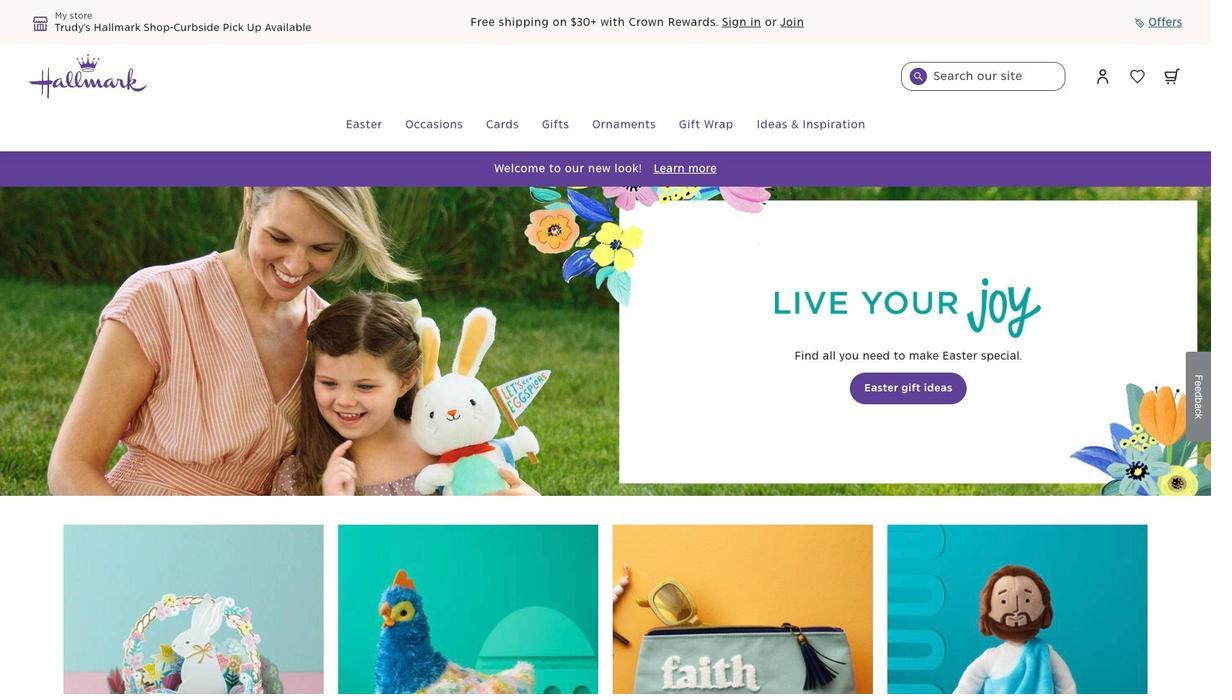 Task type: describe. For each thing, give the bounding box(es) containing it.
ideas & inspiration menu item
[[745, 100, 877, 151]]

sign in dropdown menu image
[[1095, 68, 1112, 85]]

live your joy image
[[775, 279, 1042, 338]]

view your cart with 0 items. image
[[1165, 69, 1181, 84]]

gift wrap menu item
[[668, 100, 745, 151]]

stuffed jesus plush on cyan books on a cyan background. image
[[888, 525, 1148, 694]]



Task type: vqa. For each thing, say whether or not it's contained in the screenshot.
Another Candle On The Cake Birthday Card, image
no



Task type: locate. For each thing, give the bounding box(es) containing it.
woman hugging girl holding rabbit stuffed animal in the outdoors. image
[[0, 187, 1212, 496]]

hallmark logo image
[[29, 54, 147, 99]]

Search search field
[[901, 62, 1066, 91]]

main menu. menu bar
[[29, 100, 1183, 151]]

easter cards image
[[63, 525, 324, 694]]

stuffed animal hen on teal background with multiple easter eggs in the foreground. image
[[338, 525, 599, 694]]

None search field
[[901, 62, 1066, 91]]

mint green pouch with faith hope love' on it with zipper tassel on tangerine background. image
[[613, 525, 873, 694]]

search image
[[914, 72, 923, 81]]



